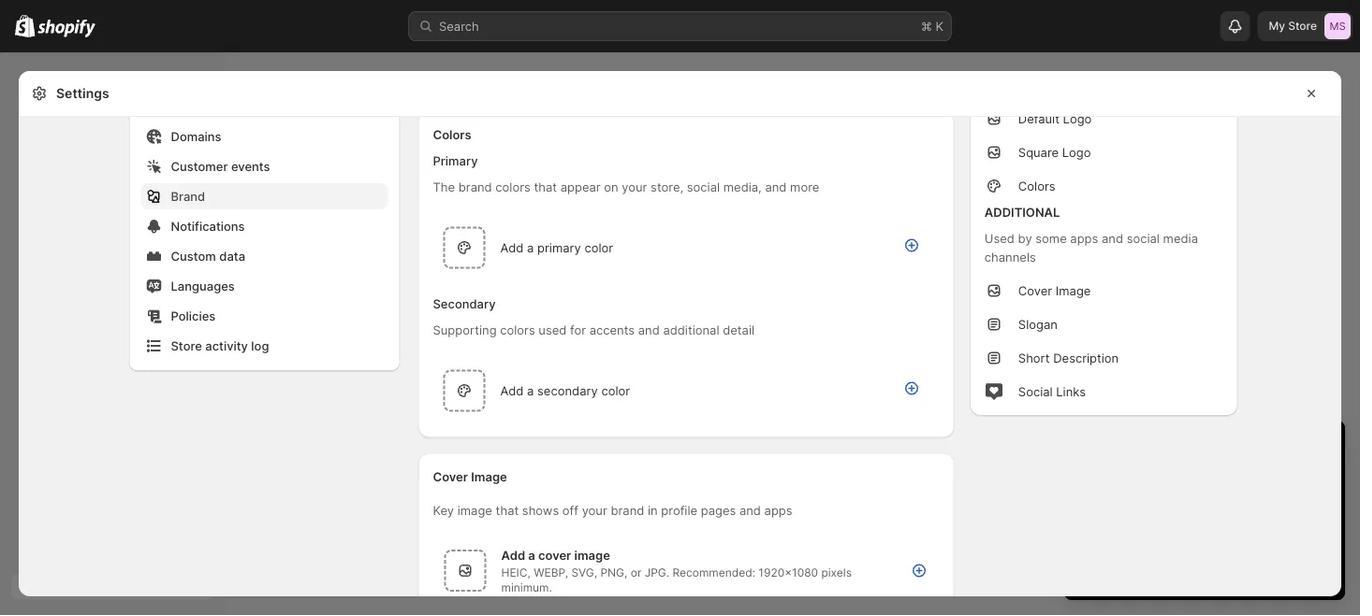 Task type: vqa. For each thing, say whether or not it's contained in the screenshot.
text box
no



Task type: locate. For each thing, give the bounding box(es) containing it.
your right on
[[622, 180, 647, 195]]

cover image up the key
[[433, 470, 507, 485]]

0 horizontal spatial social
[[687, 180, 720, 195]]

heic,
[[501, 566, 531, 580]]

social right store,
[[687, 180, 720, 195]]

0 vertical spatial add
[[500, 241, 524, 255]]

2 vertical spatial a
[[528, 549, 535, 564]]

jpg.
[[645, 566, 669, 580]]

1 horizontal spatial image
[[574, 549, 610, 564]]

colors
[[495, 180, 531, 195], [500, 323, 535, 338]]

colors left used
[[500, 323, 535, 338]]

k
[[936, 19, 944, 33]]

social
[[687, 180, 720, 195], [1127, 231, 1160, 246]]

and inside the "used by some apps and social media channels"
[[1102, 231, 1123, 246]]

apps right pages
[[764, 504, 792, 519]]

brand
[[458, 180, 492, 195], [611, 504, 644, 519]]

key image that shows off your brand in profile pages and apps
[[433, 504, 792, 519]]

cover up the key
[[433, 470, 468, 485]]

recommended:
[[673, 566, 755, 580]]

languages link
[[141, 273, 388, 300]]

store,
[[651, 180, 683, 195]]

accents
[[589, 323, 635, 338]]

media,
[[723, 180, 762, 195]]

0 vertical spatial brand
[[458, 180, 492, 195]]

apps
[[1070, 231, 1098, 246], [764, 504, 792, 519]]

a for secondary
[[527, 384, 534, 398]]

1 vertical spatial cover image
[[433, 470, 507, 485]]

square logo
[[1018, 145, 1091, 160]]

1 horizontal spatial colors
[[1018, 179, 1055, 193]]

supporting colors used for accents and additional detail
[[433, 323, 755, 338]]

logo for square logo
[[1062, 145, 1091, 160]]

0 horizontal spatial apps
[[764, 504, 792, 519]]

shopify image
[[38, 19, 96, 38]]

a inside add a cover image heic, webp, svg, png, or jpg. recommended: 1920×1080 pixels minimum.
[[528, 549, 535, 564]]

image
[[457, 504, 492, 519], [574, 549, 610, 564]]

colors left appear
[[495, 180, 531, 195]]

store down policies
[[171, 339, 202, 353]]

0 vertical spatial logo
[[1063, 111, 1092, 126]]

store
[[1288, 19, 1317, 33], [171, 339, 202, 353]]

a left 'cover'
[[528, 549, 535, 564]]

add left primary
[[500, 241, 524, 255]]

logo
[[1063, 111, 1092, 126], [1062, 145, 1091, 160]]

store inside store activity log link
[[171, 339, 202, 353]]

0 horizontal spatial store
[[171, 339, 202, 353]]

by
[[1018, 231, 1032, 246]]

activity
[[205, 339, 248, 353]]

0 horizontal spatial that
[[496, 504, 519, 519]]

cover up slogan
[[1018, 284, 1052, 298]]

colors up "primary"
[[433, 128, 471, 142]]

off
[[562, 504, 578, 519]]

0 vertical spatial image
[[457, 504, 492, 519]]

color right primary
[[585, 241, 613, 255]]

1 horizontal spatial your
[[622, 180, 647, 195]]

secondary
[[433, 297, 496, 312]]

1 vertical spatial color
[[601, 384, 630, 398]]

image inside add a cover image heic, webp, svg, png, or jpg. recommended: 1920×1080 pixels minimum.
[[574, 549, 610, 564]]

1 horizontal spatial that
[[534, 180, 557, 195]]

that left shows
[[496, 504, 519, 519]]

0 vertical spatial colors
[[433, 128, 471, 142]]

a
[[527, 241, 534, 255], [527, 384, 534, 398], [528, 549, 535, 564]]

add a secondary color
[[500, 384, 630, 398]]

0 vertical spatial store
[[1288, 19, 1317, 33]]

supporting
[[433, 323, 497, 338]]

1 vertical spatial your
[[582, 504, 607, 519]]

additional
[[985, 205, 1060, 220]]

0 vertical spatial cover
[[1018, 284, 1052, 298]]

add up heic,
[[501, 549, 525, 564]]

colors up "additional"
[[1018, 179, 1055, 193]]

a left primary
[[527, 241, 534, 255]]

store activity log link
[[141, 333, 388, 359]]

social links
[[1018, 385, 1086, 399]]

your right the off
[[582, 504, 607, 519]]

brand left the in
[[611, 504, 644, 519]]

cover image up slogan
[[1018, 284, 1091, 298]]

1 vertical spatial image
[[471, 470, 507, 485]]

brand right the
[[458, 180, 492, 195]]

1 horizontal spatial brand
[[611, 504, 644, 519]]

social
[[1018, 385, 1053, 399]]

for
[[570, 323, 586, 338]]

1 vertical spatial that
[[496, 504, 519, 519]]

and right pages
[[739, 504, 761, 519]]

that left appear
[[534, 180, 557, 195]]

3 days left in your trial element
[[1064, 470, 1345, 601]]

color
[[585, 241, 613, 255], [601, 384, 630, 398]]

add left secondary on the bottom left of page
[[500, 384, 524, 398]]

0 horizontal spatial your
[[582, 504, 607, 519]]

1 horizontal spatial store
[[1288, 19, 1317, 33]]

custom data link
[[141, 243, 388, 270]]

0 vertical spatial image
[[1056, 284, 1091, 298]]

1 horizontal spatial apps
[[1070, 231, 1098, 246]]

and right the some
[[1102, 231, 1123, 246]]

image right the key
[[457, 504, 492, 519]]

colors
[[433, 128, 471, 142], [1018, 179, 1055, 193]]

0 vertical spatial that
[[534, 180, 557, 195]]

apps right the some
[[1070, 231, 1098, 246]]

default logo
[[1018, 111, 1092, 126]]

0 vertical spatial apps
[[1070, 231, 1098, 246]]

primary
[[433, 154, 478, 168]]

1 vertical spatial store
[[171, 339, 202, 353]]

svg,
[[571, 566, 597, 580]]

1 vertical spatial logo
[[1062, 145, 1091, 160]]

logo right default
[[1063, 111, 1092, 126]]

more
[[790, 180, 819, 195]]

0 vertical spatial social
[[687, 180, 720, 195]]

pixels
[[821, 566, 852, 580]]

0 horizontal spatial image
[[471, 470, 507, 485]]

1 vertical spatial cover
[[433, 470, 468, 485]]

add a primary color
[[500, 241, 613, 255]]

a left secondary on the bottom left of page
[[527, 384, 534, 398]]

your
[[622, 180, 647, 195], [582, 504, 607, 519]]

2 vertical spatial add
[[501, 549, 525, 564]]

store right my
[[1288, 19, 1317, 33]]

that
[[534, 180, 557, 195], [496, 504, 519, 519]]

and
[[765, 180, 787, 195], [1102, 231, 1123, 246], [638, 323, 660, 338], [739, 504, 761, 519]]

minimum.
[[501, 581, 552, 595]]

a for cover
[[528, 549, 535, 564]]

color right secondary on the bottom left of page
[[601, 384, 630, 398]]

links
[[1056, 385, 1086, 399]]

1 horizontal spatial cover
[[1018, 284, 1052, 298]]

my store
[[1269, 19, 1317, 33]]

1 vertical spatial social
[[1127, 231, 1160, 246]]

logo for default logo
[[1063, 111, 1092, 126]]

0 vertical spatial color
[[585, 241, 613, 255]]

social left media
[[1127, 231, 1160, 246]]

image up svg, at bottom
[[574, 549, 610, 564]]

secondary
[[537, 384, 598, 398]]

⌘
[[921, 19, 932, 33]]

dialog
[[1349, 53, 1360, 616]]

channels
[[985, 250, 1036, 264]]

square
[[1018, 145, 1059, 160]]

shopify image
[[15, 15, 35, 37]]

1 horizontal spatial social
[[1127, 231, 1160, 246]]

logo right square
[[1062, 145, 1091, 160]]

1 vertical spatial a
[[527, 384, 534, 398]]

cover
[[1018, 284, 1052, 298], [433, 470, 468, 485]]

events
[[231, 159, 270, 174]]

cover image
[[1018, 284, 1091, 298], [433, 470, 507, 485]]

1 vertical spatial add
[[500, 384, 524, 398]]

policies
[[171, 309, 216, 323]]

primary
[[537, 241, 581, 255]]

domains
[[171, 129, 221, 144]]

customer events
[[171, 159, 270, 174]]

0 horizontal spatial brand
[[458, 180, 492, 195]]

1 vertical spatial image
[[574, 549, 610, 564]]

0 vertical spatial colors
[[495, 180, 531, 195]]

description
[[1053, 351, 1119, 366]]

add
[[500, 241, 524, 255], [500, 384, 524, 398], [501, 549, 525, 564]]

1 horizontal spatial cover image
[[1018, 284, 1091, 298]]

image
[[1056, 284, 1091, 298], [471, 470, 507, 485]]

0 vertical spatial a
[[527, 241, 534, 255]]



Task type: describe. For each thing, give the bounding box(es) containing it.
customer events link
[[141, 154, 388, 180]]

short description
[[1018, 351, 1119, 366]]

webp,
[[534, 566, 568, 580]]

profile
[[661, 504, 697, 519]]

policies link
[[141, 303, 388, 329]]

pages
[[701, 504, 736, 519]]

slogan
[[1018, 317, 1058, 332]]

my store image
[[1325, 13, 1351, 39]]

cover
[[538, 549, 571, 564]]

media
[[1163, 231, 1198, 246]]

used
[[985, 231, 1015, 246]]

1 vertical spatial colors
[[1018, 179, 1055, 193]]

add for add a secondary color
[[500, 384, 524, 398]]

key
[[433, 504, 454, 519]]

languages
[[171, 279, 235, 293]]

used by some apps and social media channels
[[985, 231, 1198, 264]]

appear
[[560, 180, 601, 195]]

settings
[[56, 86, 109, 102]]

notifications link
[[141, 213, 388, 240]]

custom
[[171, 249, 216, 264]]

shows
[[522, 504, 559, 519]]

used
[[539, 323, 567, 338]]

add for add a primary color
[[500, 241, 524, 255]]

default
[[1018, 111, 1060, 126]]

and right accents
[[638, 323, 660, 338]]

color for add a secondary color
[[601, 384, 630, 398]]

and left more
[[765, 180, 787, 195]]

the
[[433, 180, 455, 195]]

a for primary
[[527, 241, 534, 255]]

on
[[604, 180, 618, 195]]

or
[[631, 566, 642, 580]]

0 vertical spatial cover image
[[1018, 284, 1091, 298]]

add inside add a cover image heic, webp, svg, png, or jpg. recommended: 1920×1080 pixels minimum.
[[501, 549, 525, 564]]

custom data
[[171, 249, 245, 264]]

detail
[[723, 323, 755, 338]]

1920×1080
[[759, 566, 818, 580]]

additional
[[663, 323, 719, 338]]

0 horizontal spatial colors
[[433, 128, 471, 142]]

short
[[1018, 351, 1050, 366]]

domains link
[[141, 124, 388, 150]]

settings dialog
[[19, 0, 1341, 616]]

social inside the "used by some apps and social media channels"
[[1127, 231, 1160, 246]]

1 vertical spatial colors
[[500, 323, 535, 338]]

the brand colors that appear on your store, social media, and more
[[433, 180, 819, 195]]

brand link
[[141, 183, 388, 210]]

log
[[251, 339, 269, 353]]

1 horizontal spatial image
[[1056, 284, 1091, 298]]

brand
[[171, 189, 205, 204]]

in
[[648, 504, 658, 519]]

customer
[[171, 159, 228, 174]]

0 vertical spatial your
[[622, 180, 647, 195]]

png,
[[600, 566, 628, 580]]

my
[[1269, 19, 1285, 33]]

add a cover image heic, webp, svg, png, or jpg. recommended: 1920×1080 pixels minimum.
[[501, 549, 852, 595]]

notifications
[[171, 219, 245, 234]]

⌘ k
[[921, 19, 944, 33]]

0 horizontal spatial cover
[[433, 470, 468, 485]]

0 horizontal spatial image
[[457, 504, 492, 519]]

1 vertical spatial brand
[[611, 504, 644, 519]]

search
[[439, 19, 479, 33]]

color for add a primary color
[[585, 241, 613, 255]]

data
[[219, 249, 245, 264]]

1 vertical spatial apps
[[764, 504, 792, 519]]

some
[[1036, 231, 1067, 246]]

store activity log
[[171, 339, 269, 353]]

0 horizontal spatial cover image
[[433, 470, 507, 485]]

apps inside the "used by some apps and social media channels"
[[1070, 231, 1098, 246]]



